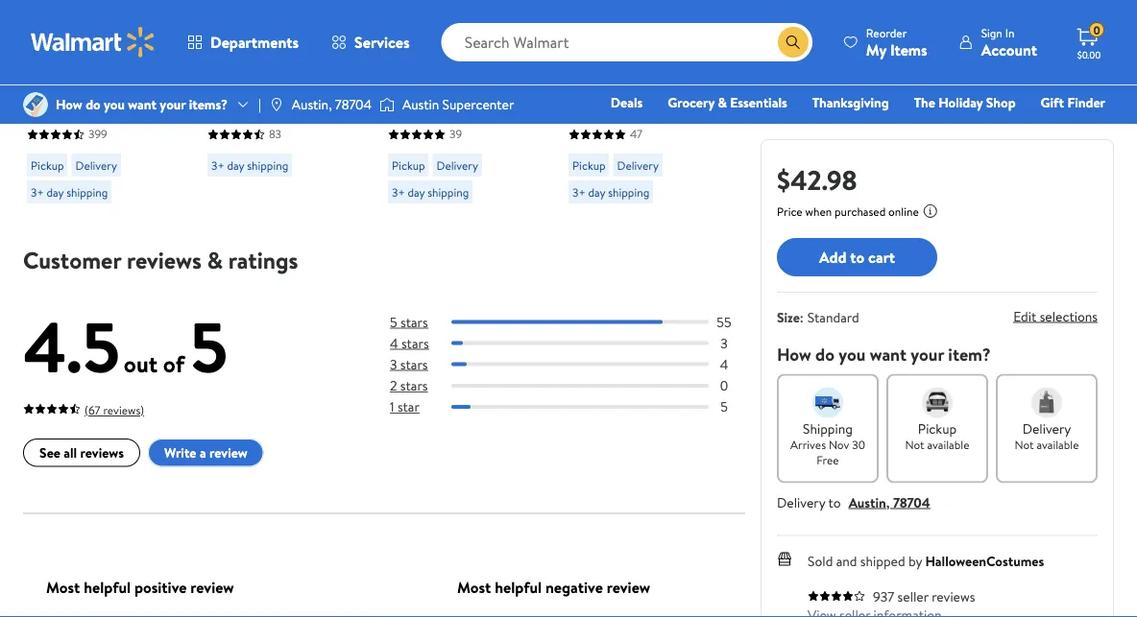 Task type: describe. For each thing, give the bounding box(es) containing it.
delivery to austin, 78704
[[777, 493, 931, 512]]

a
[[200, 444, 206, 463]]

83
[[269, 126, 282, 143]]

omg
[[477, 55, 514, 76]]

Walmart Site-Wide search field
[[442, 23, 813, 62]]

fashion inside fashion link
[[815, 120, 860, 139]]

day down figures,
[[227, 158, 244, 174]]

reorder my items
[[867, 25, 928, 60]]

w/
[[613, 76, 629, 97]]

not for delivery
[[1015, 437, 1035, 454]]

most helpful positive review
[[46, 577, 234, 598]]

and right sold
[[837, 553, 858, 571]]

kids
[[412, 161, 439, 182]]

doll inside now $17.49 $24.99 lol surprise omg victory fashion doll with multiple surprises and fabulous accessories, great gift for kids ages 4+
[[495, 76, 522, 97]]

lol for now $60.00
[[569, 55, 596, 76]]

$69.00
[[65, 26, 116, 50]]

austin
[[403, 95, 439, 114]]

progress bar for 0
[[452, 384, 709, 388]]

4+
[[479, 161, 498, 182]]

product group containing now $60.00
[[569, 0, 723, 224]]

gel
[[569, 161, 592, 182]]

supercenter
[[443, 95, 514, 114]]

3 for 3 stars
[[390, 355, 397, 374]]

registry
[[885, 120, 934, 139]]

1 vertical spatial 0
[[720, 376, 729, 395]]

experiences,
[[636, 119, 720, 140]]

progress bar for 4
[[452, 363, 709, 367]]

holiday
[[939, 93, 984, 112]]

399
[[88, 126, 107, 143]]

1 vertical spatial austin,
[[849, 493, 890, 512]]

3+ for now $60.00
[[573, 184, 586, 201]]

item?
[[949, 343, 991, 367]]

multiple
[[420, 97, 475, 119]]

fabulous
[[416, 119, 474, 140]]

$17.49
[[427, 26, 472, 50]]

4 stars
[[390, 334, 429, 353]]

essentials
[[731, 93, 788, 112]]

when
[[806, 204, 832, 220]]

thanksgiving link
[[804, 92, 898, 113]]

delivery for now $60.00
[[617, 158, 659, 174]]

most for most helpful positive review
[[46, 577, 80, 598]]

walmart+ link
[[1040, 119, 1115, 140]]

selections
[[1040, 307, 1098, 326]]

not for pickup
[[906, 437, 925, 454]]

Search search field
[[442, 23, 813, 62]]

home link
[[746, 119, 799, 140]]

$24.99
[[476, 29, 515, 48]]

4 inside now $60.00 $99.99 lol surprise mega ball magic w/ 12 collectible dolls, 60+ surprises, 4 unboxing experiences, squish sand, bubbles, gel crush, shell smash, limited edition doll
[[709, 97, 718, 119]]

2
[[390, 376, 397, 395]]

free
[[817, 453, 840, 469]]

day for now $60.00
[[589, 184, 606, 201]]

do for how do you want your item?
[[816, 343, 835, 367]]

pickup inside pickup not available
[[919, 419, 957, 438]]

delivery down free
[[777, 493, 826, 512]]

grocery & essentials
[[668, 93, 788, 112]]

0 horizontal spatial &
[[207, 245, 223, 277]]

delivery for now $69.00
[[75, 158, 117, 174]]

see all reviews link
[[23, 439, 140, 467]]

grocery
[[668, 93, 715, 112]]

3+ day shipping for now $17.49
[[392, 184, 469, 201]]

electronics
[[587, 120, 653, 139]]

4 for 4 stars
[[390, 334, 398, 353]]

dollhouse inside $104.24 calico critters red roof country home, dollhouse playset with figures, furniture and accessories
[[208, 97, 274, 119]]

:
[[800, 308, 804, 327]]

product group containing $104.24
[[208, 0, 361, 212]]

stars for 2 stars
[[401, 376, 428, 395]]

edit selections
[[1014, 307, 1098, 326]]

now $69.00 $99.00 barbie malibu house dollhouse playset with 25+ furniture and accessories (6 rooms)
[[27, 26, 177, 140]]

items?
[[189, 95, 228, 114]]

victory
[[388, 76, 437, 97]]

ratings
[[228, 245, 298, 277]]

and inside now $69.00 $99.00 barbie malibu house dollhouse playset with 25+ furniture and accessories (6 rooms)
[[122, 97, 146, 119]]

thanksgiving
[[813, 93, 890, 112]]

reviews for see all reviews
[[80, 444, 124, 463]]

60+
[[610, 97, 637, 119]]

smash,
[[569, 182, 615, 203]]

playset inside now $69.00 $99.00 barbie malibu house dollhouse playset with 25+ furniture and accessories (6 rooms)
[[97, 76, 145, 97]]

house
[[121, 55, 164, 76]]

progress bar for 55
[[452, 320, 709, 324]]

seller
[[898, 588, 929, 606]]

47
[[630, 126, 643, 143]]

reorder
[[867, 25, 907, 41]]

helpful for negative
[[495, 577, 542, 598]]

 image for how do you want your items?
[[23, 92, 48, 117]]

now for now $69.00
[[27, 26, 61, 50]]

shop inside "link"
[[987, 93, 1016, 112]]

reviews for 937 seller reviews
[[932, 588, 976, 606]]

pickup not available
[[906, 419, 970, 454]]

want for item?
[[870, 343, 907, 367]]

walmart image
[[31, 27, 156, 58]]

add to cart button
[[777, 238, 938, 277]]

delivery inside delivery not available
[[1023, 419, 1072, 438]]

gift inside gift finder electronics
[[1041, 93, 1065, 112]]

937
[[874, 588, 895, 606]]

sold
[[808, 553, 833, 571]]

available for pickup
[[928, 437, 970, 454]]

3+ for now $69.00
[[31, 184, 44, 201]]

and inside now $17.49 $24.99 lol surprise omg victory fashion doll with multiple surprises and fabulous accessories, great gift for kids ages 4+
[[388, 119, 412, 140]]

sand,
[[615, 140, 651, 161]]

of
[[163, 348, 185, 380]]

shipping for now $60.00
[[608, 184, 650, 201]]

deals
[[611, 93, 643, 112]]

(67 reviews) link
[[23, 399, 144, 420]]

malibu
[[73, 55, 117, 76]]

the holiday shop link
[[906, 92, 1025, 113]]

accessories inside now $69.00 $99.00 barbie malibu house dollhouse playset with 25+ furniture and accessories (6 rooms)
[[27, 119, 105, 140]]

progress bar for 3
[[452, 342, 709, 346]]

see all reviews
[[39, 444, 124, 463]]

magic
[[569, 76, 609, 97]]

austin supercenter
[[403, 95, 514, 114]]

shipping
[[803, 419, 853, 438]]

shipping arrives nov 30 free
[[791, 419, 866, 469]]

day for now $69.00
[[47, 184, 64, 201]]

services
[[355, 32, 410, 53]]

and inside $104.24 calico critters red roof country home, dollhouse playset with figures, furniture and accessories
[[329, 119, 353, 140]]

0 vertical spatial &
[[718, 93, 727, 112]]

intent image for delivery image
[[1032, 388, 1063, 419]]

sign in account
[[982, 25, 1038, 60]]

standard
[[808, 308, 860, 327]]

55
[[717, 313, 732, 331]]

mega
[[658, 55, 695, 76]]

1
[[390, 398, 395, 416]]

you for how do you want your items?
[[104, 95, 125, 114]]

stars for 5 stars
[[401, 313, 428, 331]]

collectible
[[650, 76, 722, 97]]

now for now $60.00
[[569, 26, 603, 50]]

halloweencostumes
[[926, 553, 1045, 571]]

(67 reviews)
[[85, 403, 144, 419]]

write a review link
[[148, 439, 264, 467]]

account
[[982, 39, 1038, 60]]

departments button
[[171, 19, 315, 65]]

positive
[[134, 577, 187, 598]]

surprises,
[[641, 97, 705, 119]]

1 horizontal spatial 0
[[1094, 22, 1101, 38]]

$104.24
[[208, 26, 267, 50]]

with for now
[[388, 97, 417, 119]]



Task type: vqa. For each thing, say whether or not it's contained in the screenshot.
the Sold and shipped by HalloweenCostumes
yes



Task type: locate. For each thing, give the bounding box(es) containing it.
pickup down intent image for pickup
[[919, 419, 957, 438]]

1 horizontal spatial  image
[[269, 97, 284, 112]]

to for add
[[851, 247, 865, 268]]

progress bar
[[452, 320, 709, 324], [452, 342, 709, 346], [452, 363, 709, 367], [452, 384, 709, 388], [452, 405, 709, 409]]

how right 25+
[[56, 95, 82, 114]]

with inside now $69.00 $99.00 barbie malibu house dollhouse playset with 25+ furniture and accessories (6 rooms)
[[149, 76, 177, 97]]

reviews right customer
[[127, 245, 202, 277]]

delivery down 39
[[437, 158, 479, 174]]

0 vertical spatial 4
[[709, 97, 718, 119]]

do up 399
[[86, 95, 101, 114]]

figures,
[[208, 119, 260, 140]]

0 vertical spatial shop
[[987, 93, 1016, 112]]

lol up the dolls,
[[569, 55, 596, 76]]

helpful for positive
[[84, 577, 131, 598]]

ages
[[443, 161, 476, 182]]

dolls,
[[569, 97, 606, 119]]

helpful left positive
[[84, 577, 131, 598]]

surprise down '$17.49'
[[419, 55, 474, 76]]

available inside delivery not available
[[1037, 437, 1080, 454]]

3 up '2'
[[390, 355, 397, 374]]

0 horizontal spatial 0
[[720, 376, 729, 395]]

now left '$17.49'
[[388, 26, 423, 50]]

want for items?
[[128, 95, 157, 114]]

3+ day shipping down 'kids'
[[392, 184, 469, 201]]

review
[[209, 444, 248, 463], [191, 577, 234, 598], [607, 577, 651, 598]]

how do you want your items?
[[56, 95, 228, 114]]

3+ day shipping for now $60.00
[[573, 184, 650, 201]]

3+ day shipping down figures,
[[211, 158, 288, 174]]

2 horizontal spatial now
[[569, 26, 603, 50]]

0 up $0.00
[[1094, 22, 1101, 38]]

lol inside now $17.49 $24.99 lol surprise omg victory fashion doll with multiple surprises and fabulous accessories, great gift for kids ages 4+
[[388, 55, 416, 76]]

write a review
[[164, 444, 248, 463]]

day down 'kids'
[[408, 184, 425, 201]]

& right grocery
[[718, 93, 727, 112]]

toy shop link
[[669, 119, 739, 140]]

customer
[[23, 245, 121, 277]]

12
[[633, 76, 646, 97]]

4 up 3 stars
[[390, 334, 398, 353]]

1 horizontal spatial gift
[[1041, 93, 1065, 112]]

$60.00
[[607, 26, 660, 50]]

1 horizontal spatial shop
[[987, 93, 1016, 112]]

0 horizontal spatial austin,
[[292, 95, 332, 114]]

0 horizontal spatial accessories
[[27, 119, 105, 140]]

and down austin, 78704
[[329, 119, 353, 140]]

you up (6
[[104, 95, 125, 114]]

arrives
[[791, 437, 826, 454]]

1 horizontal spatial want
[[870, 343, 907, 367]]

dollhouse
[[27, 76, 94, 97], [208, 97, 274, 119]]

4 for 4
[[720, 355, 729, 374]]

1 horizontal spatial &
[[718, 93, 727, 112]]

austin, down '30'
[[849, 493, 890, 512]]

progress bar for 5
[[452, 405, 709, 409]]

customer reviews & ratings
[[23, 245, 298, 277]]

pickup up smash,
[[573, 158, 606, 174]]

available down intent image for delivery
[[1037, 437, 1080, 454]]

shop right toy
[[700, 120, 730, 139]]

your for item?
[[911, 343, 945, 367]]

0 vertical spatial your
[[160, 95, 186, 114]]

0 horizontal spatial playset
[[97, 76, 145, 97]]

1 surprise from the left
[[419, 55, 474, 76]]

lol inside now $60.00 $99.99 lol surprise mega ball magic w/ 12 collectible dolls, 60+ surprises, 4 unboxing experiences, squish sand, bubbles, gel crush, shell smash, limited edition doll
[[569, 55, 596, 76]]

1 vertical spatial reviews
[[80, 444, 124, 463]]

and down house
[[122, 97, 146, 119]]

0 vertical spatial do
[[86, 95, 101, 114]]

1 vertical spatial to
[[829, 493, 841, 512]]

helpful
[[84, 577, 131, 598], [495, 577, 542, 598]]

one debit link
[[950, 119, 1032, 140]]

legal information image
[[923, 204, 939, 219]]

not down intent image for pickup
[[906, 437, 925, 454]]

1 horizontal spatial do
[[816, 343, 835, 367]]

product group containing now $69.00
[[27, 0, 181, 212]]

5 right of
[[190, 298, 228, 395]]

accessories left (6
[[27, 119, 105, 140]]

bubbles,
[[655, 140, 711, 161]]

do for how do you want your items?
[[86, 95, 101, 114]]

0 horizontal spatial not
[[906, 437, 925, 454]]

now inside now $60.00 $99.99 lol surprise mega ball magic w/ 12 collectible dolls, 60+ surprises, 4 unboxing experiences, squish sand, bubbles, gel crush, shell smash, limited edition doll
[[569, 26, 603, 50]]

2 horizontal spatial reviews
[[932, 588, 976, 606]]

2 vertical spatial reviews
[[932, 588, 976, 606]]

3+
[[211, 158, 225, 174], [31, 184, 44, 201], [392, 184, 405, 201], [573, 184, 586, 201]]

stars for 3 stars
[[401, 355, 428, 374]]

items
[[891, 39, 928, 60]]

shipping for now $69.00
[[66, 184, 108, 201]]

not inside pickup not available
[[906, 437, 925, 454]]

the holiday shop
[[915, 93, 1016, 112]]

day for now $17.49
[[408, 184, 425, 201]]

dollhouse inside now $69.00 $99.00 barbie malibu house dollhouse playset with 25+ furniture and accessories (6 rooms)
[[27, 76, 94, 97]]

shipping for now $17.49
[[428, 184, 469, 201]]

5 down 55
[[721, 398, 728, 416]]

 image
[[380, 95, 395, 114]]

shop up debit
[[987, 93, 1016, 112]]

not down intent image for delivery
[[1015, 437, 1035, 454]]

 image
[[23, 92, 48, 117], [269, 97, 284, 112]]

3+ day shipping
[[211, 158, 288, 174], [31, 184, 108, 201], [392, 184, 469, 201], [573, 184, 650, 201]]

1 not from the left
[[906, 437, 925, 454]]

do down size : standard
[[816, 343, 835, 367]]

2 horizontal spatial with
[[388, 97, 417, 119]]

one
[[959, 120, 988, 139]]

barbie
[[27, 55, 70, 76]]

2 vertical spatial 4
[[720, 355, 729, 374]]

1 horizontal spatial available
[[1037, 437, 1080, 454]]

2 lol from the left
[[569, 55, 596, 76]]

0 vertical spatial you
[[104, 95, 125, 114]]

sold and shipped by halloweencostumes
[[808, 553, 1045, 571]]

to down free
[[829, 493, 841, 512]]

doll down $24.99
[[495, 76, 522, 97]]

out
[[124, 348, 158, 380]]

how for how do you want your item?
[[777, 343, 812, 367]]

day up customer
[[47, 184, 64, 201]]

to for delivery
[[829, 493, 841, 512]]

with inside now $17.49 $24.99 lol surprise omg victory fashion doll with multiple surprises and fabulous accessories, great gift for kids ages 4+
[[388, 97, 417, 119]]

5 for 5 stars
[[390, 313, 398, 331]]

3+ day shipping for now $69.00
[[31, 184, 108, 201]]

pickup down 25+
[[31, 158, 64, 174]]

furniture inside now $69.00 $99.00 barbie malibu house dollhouse playset with 25+ furniture and accessories (6 rooms)
[[56, 97, 118, 119]]

austin, down red
[[292, 95, 332, 114]]

1 vertical spatial 78704
[[894, 493, 931, 512]]

not inside delivery not available
[[1015, 437, 1035, 454]]

stars down 4 stars
[[401, 355, 428, 374]]

1 vertical spatial you
[[839, 343, 866, 367]]

0 vertical spatial reviews
[[127, 245, 202, 277]]

2 progress bar from the top
[[452, 342, 709, 346]]

0 horizontal spatial available
[[928, 437, 970, 454]]

0 horizontal spatial  image
[[23, 92, 48, 117]]

toy shop
[[678, 120, 730, 139]]

1 horizontal spatial dollhouse
[[208, 97, 274, 119]]

0 vertical spatial fashion
[[441, 76, 491, 97]]

delivery down intent image for delivery
[[1023, 419, 1072, 438]]

search icon image
[[786, 35, 801, 50]]

how down size
[[777, 343, 812, 367]]

1 horizontal spatial reviews
[[127, 245, 202, 277]]

2 now from the left
[[388, 26, 423, 50]]

1 horizontal spatial helpful
[[495, 577, 542, 598]]

3 for 3
[[721, 334, 728, 353]]

now inside now $69.00 $99.00 barbie malibu house dollhouse playset with 25+ furniture and accessories (6 rooms)
[[27, 26, 61, 50]]

0 vertical spatial 3
[[721, 334, 728, 353]]

 image down the 'barbie'
[[23, 92, 48, 117]]

1 horizontal spatial now
[[388, 26, 423, 50]]

1 helpful from the left
[[84, 577, 131, 598]]

2 available from the left
[[1037, 437, 1080, 454]]

5 up 4 stars
[[390, 313, 398, 331]]

1 vertical spatial gift
[[516, 140, 542, 161]]

finder
[[1068, 93, 1106, 112]]

1 vertical spatial want
[[870, 343, 907, 367]]

$104.24 calico critters red roof country home, dollhouse playset with figures, furniture and accessories
[[208, 26, 358, 161]]

shipping down 83
[[247, 158, 288, 174]]

reviews inside 'see all reviews' link
[[80, 444, 124, 463]]

debit
[[991, 120, 1024, 139]]

playset inside $104.24 calico critters red roof country home, dollhouse playset with figures, furniture and accessories
[[278, 97, 326, 119]]

and down "austin"
[[388, 119, 412, 140]]

playset
[[97, 76, 145, 97], [278, 97, 326, 119]]

pickup left the ages
[[392, 158, 425, 174]]

1 horizontal spatial 5
[[390, 313, 398, 331]]

price
[[777, 204, 803, 220]]

now up the 'barbie'
[[27, 26, 61, 50]]

review for most helpful positive review
[[191, 577, 234, 598]]

1 vertical spatial doll
[[569, 203, 596, 224]]

1 now from the left
[[27, 26, 61, 50]]

pickup for $60.00
[[573, 158, 606, 174]]

available
[[928, 437, 970, 454], [1037, 437, 1080, 454]]

shipping down the ages
[[428, 184, 469, 201]]

0 horizontal spatial now
[[27, 26, 61, 50]]

3+ down for at the left of page
[[392, 184, 405, 201]]

0 horizontal spatial how
[[56, 95, 82, 114]]

3 product group from the left
[[388, 0, 542, 212]]

0 horizontal spatial to
[[829, 493, 841, 512]]

0 horizontal spatial helpful
[[84, 577, 131, 598]]

gift left finder on the right of page
[[1041, 93, 1065, 112]]

to
[[851, 247, 865, 268], [829, 493, 841, 512]]

1 progress bar from the top
[[452, 320, 709, 324]]

1 horizontal spatial lol
[[569, 55, 596, 76]]

3+ day shipping down crush,
[[573, 184, 650, 201]]

3+ up customer
[[31, 184, 44, 201]]

pickup for $17.49
[[392, 158, 425, 174]]

2 horizontal spatial 4
[[720, 355, 729, 374]]

doll down gel
[[569, 203, 596, 224]]

fashion link
[[807, 119, 868, 140]]

0 vertical spatial doll
[[495, 76, 522, 97]]

product group containing now $17.49
[[388, 0, 542, 212]]

with up rooms)
[[149, 76, 177, 97]]

departments
[[210, 32, 299, 53]]

intent image for shipping image
[[813, 388, 844, 419]]

toy
[[678, 120, 697, 139]]

1 horizontal spatial accessories
[[208, 140, 286, 161]]

playset up 83
[[278, 97, 326, 119]]

3.9872 stars out of 5, based on 937 seller reviews element
[[808, 591, 866, 602]]

with inside $104.24 calico critters red roof country home, dollhouse playset with figures, furniture and accessories
[[329, 97, 358, 119]]

4
[[709, 97, 718, 119], [390, 334, 398, 353], [720, 355, 729, 374]]

austin, 78704 button
[[849, 493, 931, 512]]

0 vertical spatial to
[[851, 247, 865, 268]]

1 horizontal spatial most
[[457, 577, 491, 598]]

1 vertical spatial &
[[207, 245, 223, 277]]

2 horizontal spatial 5
[[721, 398, 728, 416]]

now for now $17.49
[[388, 26, 423, 50]]

1 horizontal spatial surprise
[[600, 55, 654, 76]]

lol
[[388, 55, 416, 76], [569, 55, 596, 76]]

stars down 5 stars
[[402, 334, 429, 353]]

1 horizontal spatial 3
[[721, 334, 728, 353]]

reviews right seller
[[932, 588, 976, 606]]

pickup
[[31, 158, 64, 174], [392, 158, 425, 174], [573, 158, 606, 174], [919, 419, 957, 438]]

for
[[388, 161, 408, 182]]

available down intent image for pickup
[[928, 437, 970, 454]]

furniture up 399
[[56, 97, 118, 119]]

0 down 55
[[720, 376, 729, 395]]

day down gel
[[589, 184, 606, 201]]

surprise inside now $17.49 $24.99 lol surprise omg victory fashion doll with multiple surprises and fabulous accessories, great gift for kids ages 4+
[[419, 55, 474, 76]]

how for how do you want your items?
[[56, 95, 82, 114]]

0 horizontal spatial 5
[[190, 298, 228, 395]]

unboxing
[[569, 119, 632, 140]]

3 progress bar from the top
[[452, 363, 709, 367]]

0 vertical spatial how
[[56, 95, 82, 114]]

review for most helpful negative review
[[607, 577, 651, 598]]

0 horizontal spatial do
[[86, 95, 101, 114]]

available for delivery
[[1037, 437, 1080, 454]]

you
[[104, 95, 125, 114], [839, 343, 866, 367]]

grocery & essentials link
[[660, 92, 796, 113]]

5
[[190, 298, 228, 395], [390, 313, 398, 331], [721, 398, 728, 416]]

stars right '2'
[[401, 376, 428, 395]]

deals link
[[602, 92, 652, 113]]

rooms)
[[126, 119, 177, 140]]

lol down services
[[388, 55, 416, 76]]

surprise inside now $60.00 $99.99 lol surprise mega ball magic w/ 12 collectible dolls, 60+ surprises, 4 unboxing experiences, squish sand, bubbles, gel crush, shell smash, limited edition doll
[[600, 55, 654, 76]]

1 horizontal spatial furniture
[[264, 119, 325, 140]]

reviews right all
[[80, 444, 124, 463]]

4 down 55
[[720, 355, 729, 374]]

4.5
[[23, 298, 120, 395]]

shipped
[[861, 553, 906, 571]]

0 horizontal spatial shop
[[700, 120, 730, 139]]

services button
[[315, 19, 426, 65]]

0 vertical spatial 78704
[[335, 95, 372, 114]]

1 horizontal spatial your
[[911, 343, 945, 367]]

0 horizontal spatial with
[[149, 76, 177, 97]]

one debit
[[959, 120, 1024, 139]]

austin,
[[292, 95, 332, 114], [849, 493, 890, 512]]

with for $104.24
[[329, 97, 358, 119]]

0 vertical spatial gift
[[1041, 93, 1065, 112]]

4 progress bar from the top
[[452, 384, 709, 388]]

review right negative
[[607, 577, 651, 598]]

gift inside now $17.49 $24.99 lol surprise omg victory fashion doll with multiple surprises and fabulous accessories, great gift for kids ages 4+
[[516, 140, 542, 161]]

3+ day shipping down 399
[[31, 184, 108, 201]]

review right positive
[[191, 577, 234, 598]]

1 vertical spatial fashion
[[815, 120, 860, 139]]

surprise for $60.00
[[600, 55, 654, 76]]

78704 left victory
[[335, 95, 372, 114]]

surprise down '$60.00'
[[600, 55, 654, 76]]

1 vertical spatial do
[[816, 343, 835, 367]]

1 horizontal spatial fashion
[[815, 120, 860, 139]]

937 seller reviews
[[874, 588, 976, 606]]

0 vertical spatial austin,
[[292, 95, 332, 114]]

ball
[[698, 55, 723, 76]]

pickup for $69.00
[[31, 158, 64, 174]]

price when purchased online
[[777, 204, 919, 220]]

shipping down crush,
[[608, 184, 650, 201]]

1 vertical spatial your
[[911, 343, 945, 367]]

stars
[[401, 313, 428, 331], [402, 334, 429, 353], [401, 355, 428, 374], [401, 376, 428, 395]]

3+ for now $17.49
[[392, 184, 405, 201]]

1 vertical spatial shop
[[700, 120, 730, 139]]

0 vertical spatial want
[[128, 95, 157, 114]]

3 stars
[[390, 355, 428, 374]]

all
[[64, 444, 77, 463]]

2 most from the left
[[457, 577, 491, 598]]

2 not from the left
[[1015, 437, 1035, 454]]

2 surprise from the left
[[600, 55, 654, 76]]

most for most helpful negative review
[[457, 577, 491, 598]]

furniture
[[56, 97, 118, 119], [264, 119, 325, 140]]

available inside pickup not available
[[928, 437, 970, 454]]

4 up toy shop
[[709, 97, 718, 119]]

1 vertical spatial 4
[[390, 334, 398, 353]]

your
[[160, 95, 186, 114], [911, 343, 945, 367]]

home
[[755, 120, 790, 139]]

doll inside now $60.00 $99.99 lol surprise mega ball magic w/ 12 collectible dolls, 60+ surprises, 4 unboxing experiences, squish sand, bubbles, gel crush, shell smash, limited edition doll
[[569, 203, 596, 224]]

2 product group from the left
[[208, 0, 361, 212]]

playset up (6
[[97, 76, 145, 97]]

surprise for $17.49
[[419, 55, 474, 76]]

delivery up limited
[[617, 158, 659, 174]]

1 most from the left
[[46, 577, 80, 598]]

write
[[164, 444, 197, 463]]

1 product group from the left
[[27, 0, 181, 212]]

electronics link
[[579, 119, 661, 140]]

1 lol from the left
[[388, 55, 416, 76]]

reviews)
[[103, 403, 144, 419]]

 image right |
[[269, 97, 284, 112]]

3 down 55
[[721, 334, 728, 353]]

& left ratings
[[207, 245, 223, 277]]

0 horizontal spatial surprise
[[419, 55, 474, 76]]

1 vertical spatial how
[[777, 343, 812, 367]]

0 horizontal spatial 78704
[[335, 95, 372, 114]]

edit
[[1014, 307, 1037, 326]]

my
[[867, 39, 887, 60]]

walmart+
[[1049, 120, 1106, 139]]

accessories inside $104.24 calico critters red roof country home, dollhouse playset with figures, furniture and accessories
[[208, 140, 286, 161]]

accessories down |
[[208, 140, 286, 161]]

furniture down austin, 78704
[[264, 119, 325, 140]]

your for items?
[[160, 95, 186, 114]]

0 horizontal spatial doll
[[495, 76, 522, 97]]

0 horizontal spatial fashion
[[441, 76, 491, 97]]

0 horizontal spatial reviews
[[80, 444, 124, 463]]

1 horizontal spatial with
[[329, 97, 358, 119]]

2 helpful from the left
[[495, 577, 542, 598]]

1 star
[[390, 398, 420, 416]]

with left multiple
[[388, 97, 417, 119]]

lol for now $17.49
[[388, 55, 416, 76]]

cart
[[869, 247, 896, 268]]

edition
[[672, 182, 719, 203]]

1 horizontal spatial 78704
[[894, 493, 931, 512]]

size
[[777, 308, 800, 327]]

1 horizontal spatial how
[[777, 343, 812, 367]]

1 horizontal spatial playset
[[278, 97, 326, 119]]

1 vertical spatial 3
[[390, 355, 397, 374]]

4 product group from the left
[[569, 0, 723, 224]]

3+ down gel
[[573, 184, 586, 201]]

0 vertical spatial 0
[[1094, 22, 1101, 38]]

stars for 4 stars
[[402, 334, 429, 353]]

product group
[[27, 0, 181, 212], [208, 0, 361, 212], [388, 0, 542, 212], [569, 0, 723, 224]]

1 horizontal spatial 4
[[709, 97, 718, 119]]

0 horizontal spatial 3
[[390, 355, 397, 374]]

3+ down figures,
[[211, 158, 225, 174]]

5 for 5
[[721, 398, 728, 416]]

your up rooms)
[[160, 95, 186, 114]]

intent image for pickup image
[[923, 388, 953, 419]]

3
[[721, 334, 728, 353], [390, 355, 397, 374]]

78704 up the by
[[894, 493, 931, 512]]

delivery down 399
[[75, 158, 117, 174]]

1 horizontal spatial to
[[851, 247, 865, 268]]

1 horizontal spatial austin,
[[849, 493, 890, 512]]

0 horizontal spatial want
[[128, 95, 157, 114]]

great
[[474, 140, 512, 161]]

1 horizontal spatial not
[[1015, 437, 1035, 454]]

gift right great on the left of the page
[[516, 140, 542, 161]]

home,
[[302, 76, 347, 97]]

your left item? at the bottom right of the page
[[911, 343, 945, 367]]

3 now from the left
[[569, 26, 603, 50]]

5 progress bar from the top
[[452, 405, 709, 409]]

helpful left negative
[[495, 577, 542, 598]]

how do you want your item?
[[777, 343, 991, 367]]

0 horizontal spatial 4
[[390, 334, 398, 353]]

delivery for now $17.49
[[437, 158, 479, 174]]

with down red
[[329, 97, 358, 119]]

review right 'a'
[[209, 444, 248, 463]]

with
[[149, 76, 177, 97], [329, 97, 358, 119], [388, 97, 417, 119]]

0 horizontal spatial gift
[[516, 140, 542, 161]]

furniture inside $104.24 calico critters red roof country home, dollhouse playset with figures, furniture and accessories
[[264, 119, 325, 140]]

0 horizontal spatial most
[[46, 577, 80, 598]]

1 horizontal spatial you
[[839, 343, 866, 367]]

0 horizontal spatial lol
[[388, 55, 416, 76]]

negative
[[546, 577, 603, 598]]

1 horizontal spatial doll
[[569, 203, 596, 224]]

0 horizontal spatial you
[[104, 95, 125, 114]]

1 available from the left
[[928, 437, 970, 454]]

the
[[915, 93, 936, 112]]

now inside now $17.49 $24.99 lol surprise omg victory fashion doll with multiple surprises and fabulous accessories, great gift for kids ages 4+
[[388, 26, 423, 50]]

shipping down 399
[[66, 184, 108, 201]]

stars up 4 stars
[[401, 313, 428, 331]]

to left cart
[[851, 247, 865, 268]]

 image for austin, 78704
[[269, 97, 284, 112]]

to inside button
[[851, 247, 865, 268]]

fashion inside now $17.49 $24.99 lol surprise omg victory fashion doll with multiple surprises and fabulous accessories, great gift for kids ages 4+
[[441, 76, 491, 97]]

0 horizontal spatial your
[[160, 95, 186, 114]]

you for how do you want your item?
[[839, 343, 866, 367]]

roof
[[208, 76, 240, 97]]

shipping
[[247, 158, 288, 174], [66, 184, 108, 201], [428, 184, 469, 201], [608, 184, 650, 201]]

you down standard
[[839, 343, 866, 367]]

now left '$60.00'
[[569, 26, 603, 50]]



